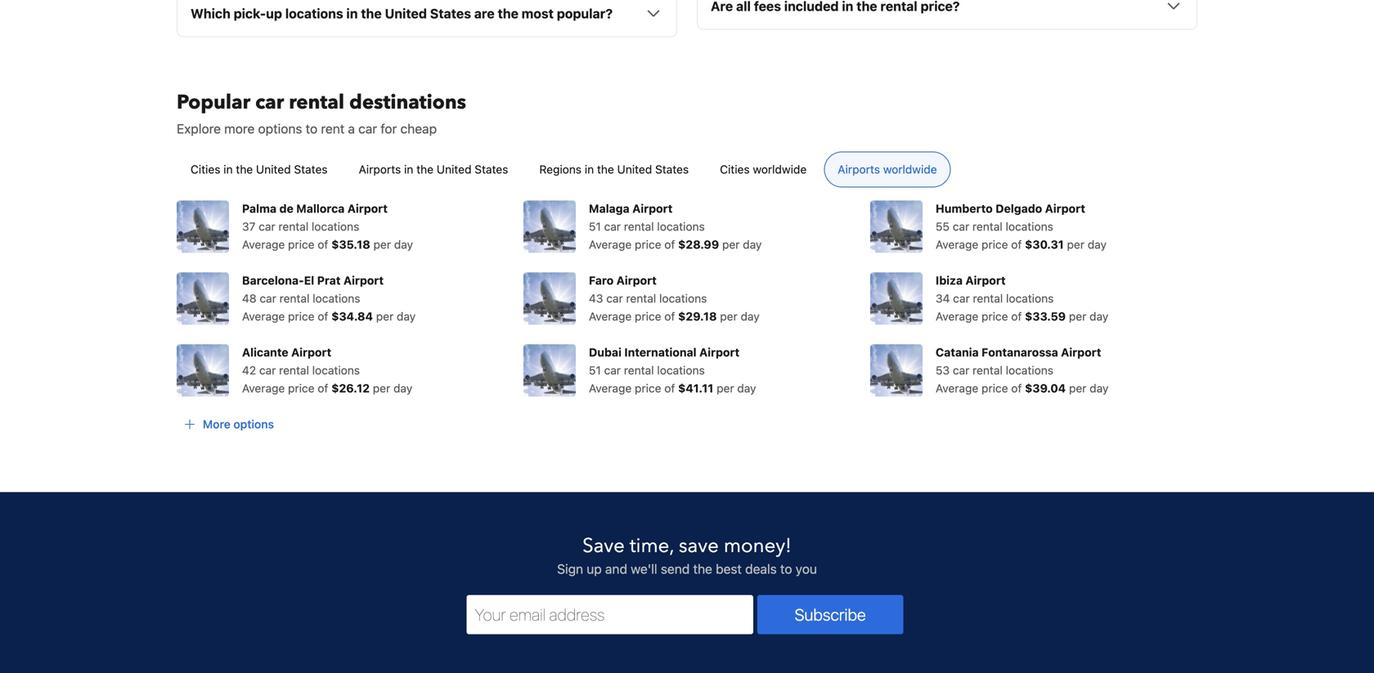 Task type: describe. For each thing, give the bounding box(es) containing it.
in for cities in the united states
[[223, 163, 233, 176]]

of inside ibiza airport 34 car rental locations average price of $33.59 per day
[[1011, 310, 1022, 323]]

more options
[[203, 418, 274, 431]]

airport inside barcelona-el prat airport 48 car rental locations average price of $34.84 per day
[[343, 274, 384, 287]]

day inside malaga airport 51 car rental locations average price of $28.99 per day
[[743, 238, 762, 251]]

car inside barcelona-el prat airport 48 car rental locations average price of $34.84 per day
[[260, 292, 276, 305]]

popular
[[177, 89, 250, 116]]

most
[[522, 6, 554, 21]]

united for regions in the united states
[[617, 163, 652, 176]]

deals
[[745, 562, 777, 577]]

airport inside palma de mallorca airport 37 car rental locations average price of $35.18 per day
[[347, 202, 388, 215]]

airport inside alicante airport 42 car rental locations average price of $26.12 per day
[[291, 346, 331, 359]]

of inside alicante airport 42 car rental locations average price of $26.12 per day
[[318, 382, 328, 395]]

popular car rental destinations explore more options to rent a car for cheap
[[177, 89, 466, 136]]

average inside ibiza airport 34 car rental locations average price of $33.59 per day
[[936, 310, 978, 323]]

subscribe button
[[757, 596, 903, 635]]

el
[[304, 274, 314, 287]]

airport inside humberto delgado airport 55 car rental locations average price of $30.31 per day
[[1045, 202, 1085, 215]]

airports worldwide button
[[824, 152, 951, 188]]

which
[[191, 6, 230, 21]]

save
[[679, 533, 719, 560]]

51 inside malaga airport 51 car rental locations average price of $28.99 per day
[[589, 220, 601, 233]]

the inside 'cities in the united states' button
[[236, 163, 253, 176]]

price inside humberto delgado airport 55 car rental locations average price of $30.31 per day
[[982, 238, 1008, 251]]

barcelona-el prat airport 48 car rental locations average price of $34.84 per day
[[242, 274, 416, 323]]

day inside humberto delgado airport 55 car rental locations average price of $30.31 per day
[[1088, 238, 1107, 251]]

you
[[796, 562, 817, 577]]

airport inside "dubai international airport 51 car rental locations average price of $41.11 per day"
[[699, 346, 740, 359]]

ibiza airport 34 car rental locations average price of $33.59 per day
[[936, 274, 1108, 323]]

average inside "dubai international airport 51 car rental locations average price of $41.11 per day"
[[589, 382, 632, 395]]

average inside malaga airport 51 car rental locations average price of $28.99 per day
[[589, 238, 632, 251]]

day inside alicante airport 42 car rental locations average price of $26.12 per day
[[393, 382, 412, 395]]

$34.84
[[331, 310, 373, 323]]

of inside barcelona-el prat airport 48 car rental locations average price of $34.84 per day
[[318, 310, 328, 323]]

in for airports in the united states
[[404, 163, 413, 176]]

car inside ibiza airport 34 car rental locations average price of $33.59 per day
[[953, 292, 970, 305]]

$29.18
[[678, 310, 717, 323]]

cities worldwide button
[[706, 152, 821, 188]]

humberto
[[936, 202, 993, 215]]

faro
[[589, 274, 614, 287]]

price inside alicante airport 42 car rental locations average price of $26.12 per day
[[288, 382, 314, 395]]

of inside "dubai international airport 51 car rental locations average price of $41.11 per day"
[[664, 382, 675, 395]]

up inside dropdown button
[[266, 6, 282, 21]]

catania
[[936, 346, 979, 359]]

worldwide for airports worldwide
[[883, 163, 937, 176]]

$35.18
[[331, 238, 370, 251]]

price inside ibiza airport 34 car rental locations average price of $33.59 per day
[[982, 310, 1008, 323]]

more
[[203, 418, 230, 431]]

car inside faro airport 43 car rental locations average price of $29.18 per day
[[606, 292, 623, 305]]

43
[[589, 292, 603, 305]]

airport inside faro airport 43 car rental locations average price of $29.18 per day
[[616, 274, 657, 287]]

prat
[[317, 274, 341, 287]]

rental inside alicante airport 42 car rental locations average price of $26.12 per day
[[279, 364, 309, 377]]

rental inside catania fontanarossa airport 53 car rental locations average price of $39.04 per day
[[973, 364, 1003, 377]]

tab list containing cities in the united states
[[164, 152, 1210, 188]]

popular?
[[557, 6, 613, 21]]

37
[[242, 220, 256, 233]]

$33.59
[[1025, 310, 1066, 323]]

per inside alicante airport 42 car rental locations average price of $26.12 per day
[[373, 382, 390, 395]]

the inside save time, save money! sign up and we'll send the best deals to you
[[693, 562, 712, 577]]

day inside catania fontanarossa airport 53 car rental locations average price of $39.04 per day
[[1090, 382, 1109, 395]]

ibiza
[[936, 274, 963, 287]]

$30.31
[[1025, 238, 1064, 251]]

cheap car rental at barcelona-el prat airport – bcn image
[[177, 273, 229, 325]]

$28.99
[[678, 238, 719, 251]]

Your email address email field
[[467, 596, 753, 635]]

rental inside "dubai international airport 51 car rental locations average price of $41.11 per day"
[[624, 364, 654, 377]]

airports worldwide
[[838, 163, 937, 176]]

options inside popular car rental destinations explore more options to rent a car for cheap
[[258, 121, 302, 136]]

money!
[[724, 533, 792, 560]]

to inside save time, save money! sign up and we'll send the best deals to you
[[780, 562, 792, 577]]

cheap car rental at dubai international airport – dxb image
[[523, 345, 576, 397]]

de
[[279, 202, 293, 215]]

of inside malaga airport 51 car rental locations average price of $28.99 per day
[[664, 238, 675, 251]]

per inside catania fontanarossa airport 53 car rental locations average price of $39.04 per day
[[1069, 382, 1086, 395]]

the inside the airports in the united states button
[[416, 163, 434, 176]]

day inside "dubai international airport 51 car rental locations average price of $41.11 per day"
[[737, 382, 756, 395]]

cities for cities in the united states
[[191, 163, 220, 176]]

cities in the united states
[[191, 163, 328, 176]]

united for cities in the united states
[[256, 163, 291, 176]]

average inside humberto delgado airport 55 car rental locations average price of $30.31 per day
[[936, 238, 978, 251]]

locations inside ibiza airport 34 car rental locations average price of $33.59 per day
[[1006, 292, 1054, 305]]

delgado
[[996, 202, 1042, 215]]

price inside barcelona-el prat airport 48 car rental locations average price of $34.84 per day
[[288, 310, 314, 323]]

airport inside catania fontanarossa airport 53 car rental locations average price of $39.04 per day
[[1061, 346, 1101, 359]]

airports in the united states
[[359, 163, 508, 176]]

locations inside dropdown button
[[285, 6, 343, 21]]

regions in the united states button
[[525, 152, 703, 188]]

worldwide for cities worldwide
[[753, 163, 807, 176]]

per inside humberto delgado airport 55 car rental locations average price of $30.31 per day
[[1067, 238, 1084, 251]]

rental inside humberto delgado airport 55 car rental locations average price of $30.31 per day
[[972, 220, 1002, 233]]

cheap car rental at faro airport – fao image
[[523, 273, 576, 325]]

in for regions in the united states
[[585, 163, 594, 176]]

price inside "dubai international airport 51 car rental locations average price of $41.11 per day"
[[635, 382, 661, 395]]

locations inside barcelona-el prat airport 48 car rental locations average price of $34.84 per day
[[313, 292, 360, 305]]

car inside alicante airport 42 car rental locations average price of $26.12 per day
[[259, 364, 276, 377]]

alicante airport 42 car rental locations average price of $26.12 per day
[[242, 346, 412, 395]]

we'll
[[631, 562, 657, 577]]

malaga airport 51 car rental locations average price of $28.99 per day
[[589, 202, 762, 251]]

pick-
[[234, 6, 266, 21]]

states for cities in the united states
[[294, 163, 328, 176]]

per inside barcelona-el prat airport 48 car rental locations average price of $34.84 per day
[[376, 310, 394, 323]]

price inside catania fontanarossa airport 53 car rental locations average price of $39.04 per day
[[982, 382, 1008, 395]]

regions in the united states
[[539, 163, 689, 176]]

airports in the united states button
[[345, 152, 522, 188]]

airports for airports in the united states
[[359, 163, 401, 176]]

catania fontanarossa airport 53 car rental locations average price of $39.04 per day
[[936, 346, 1109, 395]]

explore
[[177, 121, 221, 136]]



Task type: locate. For each thing, give the bounding box(es) containing it.
car down catania
[[953, 364, 969, 377]]

airport right prat
[[343, 274, 384, 287]]

day right $28.99
[[743, 238, 762, 251]]

0 horizontal spatial cities
[[191, 163, 220, 176]]

average inside faro airport 43 car rental locations average price of $29.18 per day
[[589, 310, 632, 323]]

in
[[346, 6, 358, 21], [223, 163, 233, 176], [404, 163, 413, 176], [585, 163, 594, 176]]

airports for airports worldwide
[[838, 163, 880, 176]]

day inside faro airport 43 car rental locations average price of $29.18 per day
[[741, 310, 760, 323]]

0 vertical spatial 51
[[589, 220, 601, 233]]

price up fontanarossa on the bottom of page
[[982, 310, 1008, 323]]

of left $30.31
[[1011, 238, 1022, 251]]

average down the 53
[[936, 382, 978, 395]]

states left are
[[430, 6, 471, 21]]

rental down el
[[279, 292, 309, 305]]

price down el
[[288, 310, 314, 323]]

per right $28.99
[[722, 238, 740, 251]]

airports
[[359, 163, 401, 176], [838, 163, 880, 176]]

car right 37
[[259, 220, 275, 233]]

options right 'more'
[[233, 418, 274, 431]]

car inside humberto delgado airport 55 car rental locations average price of $30.31 per day
[[953, 220, 969, 233]]

1 vertical spatial 51
[[589, 364, 601, 377]]

worldwide inside "button"
[[883, 163, 937, 176]]

airport down $29.18
[[699, 346, 740, 359]]

to inside popular car rental destinations explore more options to rent a car for cheap
[[306, 121, 317, 136]]

day right $30.31
[[1088, 238, 1107, 251]]

locations down the delgado
[[1006, 220, 1053, 233]]

1 51 from the top
[[589, 220, 601, 233]]

average down malaga
[[589, 238, 632, 251]]

the inside regions in the united states button
[[597, 163, 614, 176]]

average inside palma de mallorca airport 37 car rental locations average price of $35.18 per day
[[242, 238, 285, 251]]

car right 34
[[953, 292, 970, 305]]

in inside button
[[404, 163, 413, 176]]

airport up $30.31
[[1045, 202, 1085, 215]]

locations up $26.12
[[312, 364, 360, 377]]

sign
[[557, 562, 583, 577]]

humberto delgado airport 55 car rental locations average price of $30.31 per day
[[936, 202, 1107, 251]]

locations down mallorca
[[312, 220, 359, 233]]

car inside palma de mallorca airport 37 car rental locations average price of $35.18 per day
[[259, 220, 275, 233]]

airport inside malaga airport 51 car rental locations average price of $28.99 per day
[[632, 202, 673, 215]]

states inside regions in the united states button
[[655, 163, 689, 176]]

locations inside "dubai international airport 51 car rental locations average price of $41.11 per day"
[[657, 364, 705, 377]]

locations inside malaga airport 51 car rental locations average price of $28.99 per day
[[657, 220, 705, 233]]

rental down malaga
[[624, 220, 654, 233]]

cheap car rental at humberto delgado airport – lis image
[[870, 201, 923, 253]]

of inside faro airport 43 car rental locations average price of $29.18 per day
[[664, 310, 675, 323]]

day right $39.04
[[1090, 382, 1109, 395]]

per inside ibiza airport 34 car rental locations average price of $33.59 per day
[[1069, 310, 1086, 323]]

to left rent
[[306, 121, 317, 136]]

average
[[242, 238, 285, 251], [589, 238, 632, 251], [936, 238, 978, 251], [242, 310, 285, 323], [589, 310, 632, 323], [936, 310, 978, 323], [242, 382, 285, 395], [589, 382, 632, 395], [936, 382, 978, 395]]

average down 34
[[936, 310, 978, 323]]

locations right pick-
[[285, 6, 343, 21]]

cheap car rental at malaga airport – agp image
[[523, 201, 576, 253]]

per right $29.18
[[720, 310, 738, 323]]

car inside "dubai international airport 51 car rental locations average price of $41.11 per day"
[[604, 364, 621, 377]]

of inside humberto delgado airport 55 car rental locations average price of $30.31 per day
[[1011, 238, 1022, 251]]

up inside save time, save money! sign up and we'll send the best deals to you
[[587, 562, 602, 577]]

day right $35.18
[[394, 238, 413, 251]]

to left you
[[780, 562, 792, 577]]

1 horizontal spatial up
[[587, 562, 602, 577]]

airport up $39.04
[[1061, 346, 1101, 359]]

price inside malaga airport 51 car rental locations average price of $28.99 per day
[[635, 238, 661, 251]]

1 horizontal spatial worldwide
[[883, 163, 937, 176]]

of left $28.99
[[664, 238, 675, 251]]

a
[[348, 121, 355, 136]]

of left $39.04
[[1011, 382, 1022, 395]]

average down 37
[[242, 238, 285, 251]]

car inside malaga airport 51 car rental locations average price of $28.99 per day
[[604, 220, 621, 233]]

53
[[936, 364, 950, 377]]

0 vertical spatial options
[[258, 121, 302, 136]]

airport right faro
[[616, 274, 657, 287]]

of left the $34.84
[[318, 310, 328, 323]]

cheap car rental at alicante airport – alc image
[[177, 345, 229, 397]]

day
[[394, 238, 413, 251], [743, 238, 762, 251], [1088, 238, 1107, 251], [397, 310, 416, 323], [741, 310, 760, 323], [1089, 310, 1108, 323], [393, 382, 412, 395], [737, 382, 756, 395], [1090, 382, 1109, 395]]

per inside malaga airport 51 car rental locations average price of $28.99 per day
[[722, 238, 740, 251]]

united for airports in the united states
[[437, 163, 471, 176]]

average down 55
[[936, 238, 978, 251]]

of left $29.18
[[664, 310, 675, 323]]

airport
[[347, 202, 388, 215], [632, 202, 673, 215], [1045, 202, 1085, 215], [343, 274, 384, 287], [616, 274, 657, 287], [965, 274, 1006, 287], [291, 346, 331, 359], [699, 346, 740, 359], [1061, 346, 1101, 359]]

0 vertical spatial up
[[266, 6, 282, 21]]

states up malaga airport 51 car rental locations average price of $28.99 per day on the top of page
[[655, 163, 689, 176]]

airport up $35.18
[[347, 202, 388, 215]]

to
[[306, 121, 317, 136], [780, 562, 792, 577]]

day right $26.12
[[393, 382, 412, 395]]

united up de
[[256, 163, 291, 176]]

subscribe
[[795, 605, 866, 625]]

day inside ibiza airport 34 car rental locations average price of $33.59 per day
[[1089, 310, 1108, 323]]

price down the delgado
[[982, 238, 1008, 251]]

cities in the united states button
[[177, 152, 342, 188]]

international
[[624, 346, 697, 359]]

locations inside palma de mallorca airport 37 car rental locations average price of $35.18 per day
[[312, 220, 359, 233]]

in inside dropdown button
[[346, 6, 358, 21]]

cities for cities worldwide
[[720, 163, 750, 176]]

rental inside palma de mallorca airport 37 car rental locations average price of $35.18 per day
[[278, 220, 309, 233]]

more
[[224, 121, 255, 136]]

rental down alicante at left bottom
[[279, 364, 309, 377]]

states up mallorca
[[294, 163, 328, 176]]

car down dubai
[[604, 364, 621, 377]]

send
[[661, 562, 690, 577]]

day right $29.18
[[741, 310, 760, 323]]

which pick-up locations in the united states are the most popular?
[[191, 6, 613, 21]]

average down 43
[[589, 310, 632, 323]]

per right $33.59
[[1069, 310, 1086, 323]]

rental right 34
[[973, 292, 1003, 305]]

united
[[385, 6, 427, 21], [256, 163, 291, 176], [437, 163, 471, 176], [617, 163, 652, 176]]

rental inside faro airport 43 car rental locations average price of $29.18 per day
[[626, 292, 656, 305]]

locations up $41.11
[[657, 364, 705, 377]]

car right a
[[358, 121, 377, 136]]

locations inside catania fontanarossa airport 53 car rental locations average price of $39.04 per day
[[1006, 364, 1053, 377]]

day right the $34.84
[[397, 310, 416, 323]]

united down cheap
[[437, 163, 471, 176]]

locations
[[285, 6, 343, 21], [312, 220, 359, 233], [657, 220, 705, 233], [1006, 220, 1053, 233], [313, 292, 360, 305], [659, 292, 707, 305], [1006, 292, 1054, 305], [312, 364, 360, 377], [657, 364, 705, 377], [1006, 364, 1053, 377]]

car right 43
[[606, 292, 623, 305]]

options inside button
[[233, 418, 274, 431]]

price down international
[[635, 382, 661, 395]]

save time, save money! sign up and we'll send the best deals to you
[[557, 533, 817, 577]]

dubai
[[589, 346, 621, 359]]

0 horizontal spatial worldwide
[[753, 163, 807, 176]]

price left $28.99
[[635, 238, 661, 251]]

rental down international
[[624, 364, 654, 377]]

day inside barcelona-el prat airport 48 car rental locations average price of $34.84 per day
[[397, 310, 416, 323]]

for
[[381, 121, 397, 136]]

per right $35.18
[[373, 238, 391, 251]]

cities worldwide
[[720, 163, 807, 176]]

rental inside malaga airport 51 car rental locations average price of $28.99 per day
[[624, 220, 654, 233]]

average down the 48
[[242, 310, 285, 323]]

per right the $34.84
[[376, 310, 394, 323]]

rental up rent
[[289, 89, 344, 116]]

price up el
[[288, 238, 314, 251]]

0 horizontal spatial airports
[[359, 163, 401, 176]]

palma
[[242, 202, 277, 215]]

1 vertical spatial up
[[587, 562, 602, 577]]

per inside faro airport 43 car rental locations average price of $29.18 per day
[[720, 310, 738, 323]]

airports up cheap car rental at humberto delgado airport – lis image
[[838, 163, 880, 176]]

rental right 43
[[626, 292, 656, 305]]

options right more
[[258, 121, 302, 136]]

0 vertical spatial to
[[306, 121, 317, 136]]

of left $35.18
[[318, 238, 328, 251]]

per
[[373, 238, 391, 251], [722, 238, 740, 251], [1067, 238, 1084, 251], [376, 310, 394, 323], [720, 310, 738, 323], [1069, 310, 1086, 323], [373, 382, 390, 395], [717, 382, 734, 395], [1069, 382, 1086, 395]]

airport right alicante at left bottom
[[291, 346, 331, 359]]

regions
[[539, 163, 582, 176]]

airport inside ibiza airport 34 car rental locations average price of $33.59 per day
[[965, 274, 1006, 287]]

car inside catania fontanarossa airport 53 car rental locations average price of $39.04 per day
[[953, 364, 969, 377]]

car down the humberto
[[953, 220, 969, 233]]

of left $33.59
[[1011, 310, 1022, 323]]

faro airport 43 car rental locations average price of $29.18 per day
[[589, 274, 760, 323]]

locations inside humberto delgado airport 55 car rental locations average price of $30.31 per day
[[1006, 220, 1053, 233]]

42
[[242, 364, 256, 377]]

united left are
[[385, 6, 427, 21]]

1 horizontal spatial to
[[780, 562, 792, 577]]

1 horizontal spatial airports
[[838, 163, 880, 176]]

2 51 from the top
[[589, 364, 601, 377]]

rental
[[289, 89, 344, 116], [278, 220, 309, 233], [624, 220, 654, 233], [972, 220, 1002, 233], [279, 292, 309, 305], [626, 292, 656, 305], [973, 292, 1003, 305], [279, 364, 309, 377], [624, 364, 654, 377], [973, 364, 1003, 377]]

of left $41.11
[[664, 382, 675, 395]]

states for airports in the united states
[[475, 163, 508, 176]]

2 worldwide from the left
[[883, 163, 937, 176]]

locations down fontanarossa on the bottom of page
[[1006, 364, 1053, 377]]

up right which at left
[[266, 6, 282, 21]]

of left $26.12
[[318, 382, 328, 395]]

0 horizontal spatial to
[[306, 121, 317, 136]]

$41.11
[[678, 382, 713, 395]]

airport right malaga
[[632, 202, 673, 215]]

locations inside faro airport 43 car rental locations average price of $29.18 per day
[[659, 292, 707, 305]]

48
[[242, 292, 257, 305]]

united inside button
[[437, 163, 471, 176]]

day right $41.11
[[737, 382, 756, 395]]

1 horizontal spatial cities
[[720, 163, 750, 176]]

the
[[361, 6, 382, 21], [498, 6, 518, 21], [236, 163, 253, 176], [416, 163, 434, 176], [597, 163, 614, 176], [693, 562, 712, 577]]

$26.12
[[331, 382, 370, 395]]

united inside dropdown button
[[385, 6, 427, 21]]

price
[[288, 238, 314, 251], [635, 238, 661, 251], [982, 238, 1008, 251], [288, 310, 314, 323], [635, 310, 661, 323], [982, 310, 1008, 323], [288, 382, 314, 395], [635, 382, 661, 395], [982, 382, 1008, 395]]

1 airports from the left
[[359, 163, 401, 176]]

rental inside barcelona-el prat airport 48 car rental locations average price of $34.84 per day
[[279, 292, 309, 305]]

car down malaga
[[604, 220, 621, 233]]

barcelona-
[[242, 274, 304, 287]]

price inside faro airport 43 car rental locations average price of $29.18 per day
[[635, 310, 661, 323]]

alicante
[[242, 346, 288, 359]]

cities
[[191, 163, 220, 176], [720, 163, 750, 176]]

51 down dubai
[[589, 364, 601, 377]]

states left regions
[[475, 163, 508, 176]]

34
[[936, 292, 950, 305]]

rental down the humberto
[[972, 220, 1002, 233]]

day inside palma de mallorca airport 37 car rental locations average price of $35.18 per day
[[394, 238, 413, 251]]

up left and
[[587, 562, 602, 577]]

malaga
[[589, 202, 630, 215]]

51
[[589, 220, 601, 233], [589, 364, 601, 377]]

2 airports from the left
[[838, 163, 880, 176]]

united up malaga
[[617, 163, 652, 176]]

destinations
[[349, 89, 466, 116]]

cheap car rental at catania fontanarossa airport – cta image
[[870, 345, 923, 397]]

states for regions in the united states
[[655, 163, 689, 176]]

rent
[[321, 121, 345, 136]]

of inside palma de mallorca airport 37 car rental locations average price of $35.18 per day
[[318, 238, 328, 251]]

worldwide
[[753, 163, 807, 176], [883, 163, 937, 176]]

more options button
[[177, 410, 280, 439]]

of inside catania fontanarossa airport 53 car rental locations average price of $39.04 per day
[[1011, 382, 1022, 395]]

1 worldwide from the left
[[753, 163, 807, 176]]

per right $30.31
[[1067, 238, 1084, 251]]

time,
[[630, 533, 674, 560]]

rental inside popular car rental destinations explore more options to rent a car for cheap
[[289, 89, 344, 116]]

per right $41.11
[[717, 382, 734, 395]]

car
[[255, 89, 284, 116], [358, 121, 377, 136], [259, 220, 275, 233], [604, 220, 621, 233], [953, 220, 969, 233], [260, 292, 276, 305], [606, 292, 623, 305], [953, 292, 970, 305], [259, 364, 276, 377], [604, 364, 621, 377], [953, 364, 969, 377]]

55
[[936, 220, 950, 233]]

save
[[582, 533, 625, 560]]

airport right ibiza
[[965, 274, 1006, 287]]

fontanarossa
[[982, 346, 1058, 359]]

states inside the airports in the united states button
[[475, 163, 508, 176]]

average down 42
[[242, 382, 285, 395]]

dubai international airport 51 car rental locations average price of $41.11 per day
[[589, 346, 756, 395]]

cheap car rental at palma de mallorca airport – pmi image
[[177, 201, 229, 253]]

locations inside alicante airport 42 car rental locations average price of $26.12 per day
[[312, 364, 360, 377]]

51 inside "dubai international airport 51 car rental locations average price of $41.11 per day"
[[589, 364, 601, 377]]

per inside palma de mallorca airport 37 car rental locations average price of $35.18 per day
[[373, 238, 391, 251]]

price up international
[[635, 310, 661, 323]]

average inside catania fontanarossa airport 53 car rental locations average price of $39.04 per day
[[936, 382, 978, 395]]

locations up $28.99
[[657, 220, 705, 233]]

palma de mallorca airport 37 car rental locations average price of $35.18 per day
[[242, 202, 413, 251]]

average inside alicante airport 42 car rental locations average price of $26.12 per day
[[242, 382, 285, 395]]

car down alicante at left bottom
[[259, 364, 276, 377]]

0 horizontal spatial up
[[266, 6, 282, 21]]

cheap
[[400, 121, 437, 136]]

locations down prat
[[313, 292, 360, 305]]

per inside "dubai international airport 51 car rental locations average price of $41.11 per day"
[[717, 382, 734, 395]]

1 cities from the left
[[191, 163, 220, 176]]

car right popular
[[255, 89, 284, 116]]

car right the 48
[[260, 292, 276, 305]]

rental inside ibiza airport 34 car rental locations average price of $33.59 per day
[[973, 292, 1003, 305]]

cheap car rental at ibiza airport – ibz image
[[870, 273, 923, 325]]

$39.04
[[1025, 382, 1066, 395]]

mallorca
[[296, 202, 345, 215]]

states
[[430, 6, 471, 21], [294, 163, 328, 176], [475, 163, 508, 176], [655, 163, 689, 176]]

rental down catania
[[973, 364, 1003, 377]]

states inside 'cities in the united states' button
[[294, 163, 328, 176]]

price inside palma de mallorca airport 37 car rental locations average price of $35.18 per day
[[288, 238, 314, 251]]

price down fontanarossa on the bottom of page
[[982, 382, 1008, 395]]

worldwide inside button
[[753, 163, 807, 176]]

1 vertical spatial options
[[233, 418, 274, 431]]

tab list
[[164, 152, 1210, 188]]

price left $26.12
[[288, 382, 314, 395]]

2 cities from the left
[[720, 163, 750, 176]]

are
[[474, 6, 495, 21]]

rental down de
[[278, 220, 309, 233]]

states inside which pick-up locations in the united states are the most popular? dropdown button
[[430, 6, 471, 21]]

of
[[318, 238, 328, 251], [664, 238, 675, 251], [1011, 238, 1022, 251], [318, 310, 328, 323], [664, 310, 675, 323], [1011, 310, 1022, 323], [318, 382, 328, 395], [664, 382, 675, 395], [1011, 382, 1022, 395]]

airports inside button
[[359, 163, 401, 176]]

day right $33.59
[[1089, 310, 1108, 323]]

airports down for
[[359, 163, 401, 176]]

average inside barcelona-el prat airport 48 car rental locations average price of $34.84 per day
[[242, 310, 285, 323]]

airports inside airports worldwide "button"
[[838, 163, 880, 176]]

locations up $29.18
[[659, 292, 707, 305]]

average down dubai
[[589, 382, 632, 395]]

best
[[716, 562, 742, 577]]

which pick-up locations in the united states are the most popular? button
[[191, 4, 663, 23]]

1 vertical spatial to
[[780, 562, 792, 577]]

and
[[605, 562, 627, 577]]

locations up $33.59
[[1006, 292, 1054, 305]]

options
[[258, 121, 302, 136], [233, 418, 274, 431]]



Task type: vqa. For each thing, say whether or not it's contained in the screenshot.
1- inside the Reykjavík Jan 1-Jan 8, 1 person
no



